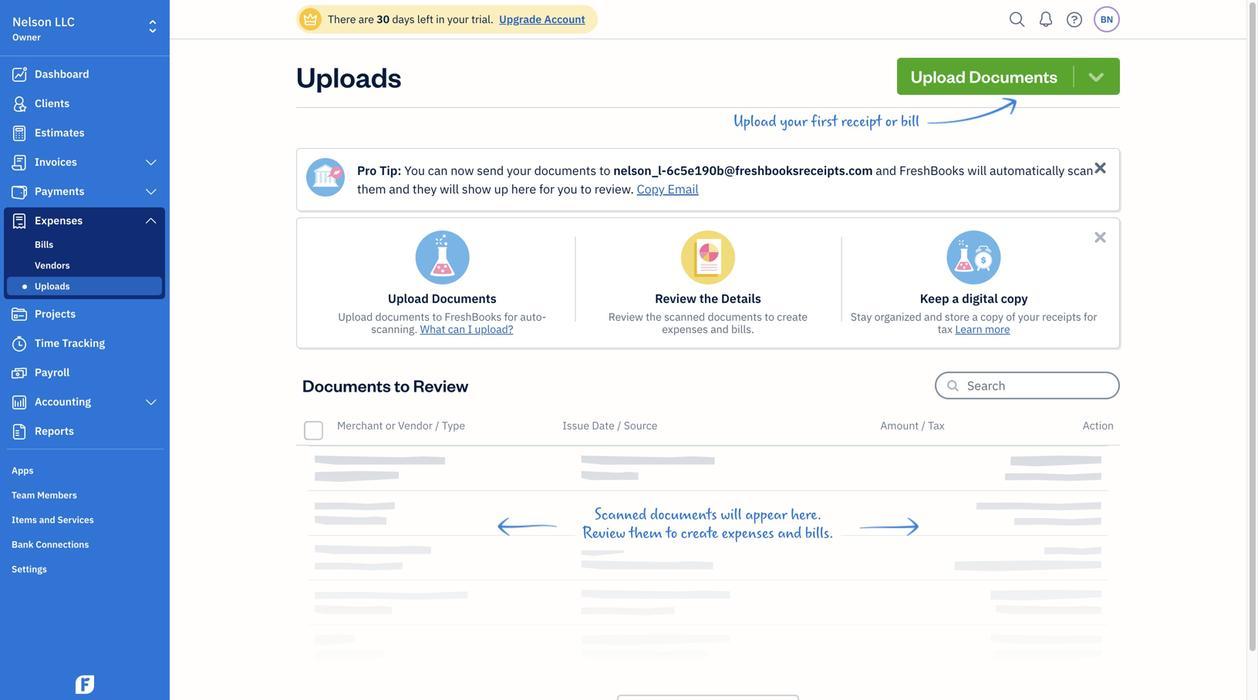 Task type: locate. For each thing, give the bounding box(es) containing it.
0 vertical spatial chevron large down image
[[144, 157, 158, 169]]

chevrondown image
[[1086, 66, 1107, 87]]

uploads
[[296, 58, 402, 95], [35, 280, 70, 292]]

copy left of
[[981, 310, 1004, 324]]

1 vertical spatial chevron large down image
[[144, 214, 158, 227]]

accounting link
[[4, 389, 165, 417]]

1 vertical spatial them
[[629, 525, 662, 542]]

2 / from the left
[[617, 419, 621, 433]]

learn more
[[955, 322, 1010, 336]]

0 horizontal spatial freshbooks
[[445, 310, 502, 324]]

first
[[811, 113, 838, 130]]

1 horizontal spatial will
[[721, 507, 742, 524]]

expenses inside scanned documents will appear here. review them to create expenses and bills.
[[722, 525, 774, 542]]

time
[[35, 336, 60, 350]]

bills. inside scanned documents will appear here. review them to create expenses and bills.
[[805, 525, 834, 542]]

0 horizontal spatial bills.
[[731, 322, 754, 336]]

to inside and freshbooks will automatically scan them and they will show up here for you to review.
[[580, 181, 592, 197]]

expenses
[[35, 213, 83, 228]]

documents inside upload documents to freshbooks for auto- scanning.
[[375, 310, 430, 324]]

chevron large down image inside payments link
[[144, 186, 158, 198]]

for left the you
[[539, 181, 555, 197]]

upload up bill
[[911, 65, 966, 87]]

bank connections
[[12, 539, 89, 551]]

upload up 6c5e190b@freshbooksreceipts.com at the right top of page
[[734, 113, 777, 130]]

what
[[420, 322, 445, 336]]

bank
[[12, 539, 34, 551]]

the
[[700, 290, 718, 307], [646, 310, 662, 324]]

upload documents image
[[415, 231, 470, 285]]

1 horizontal spatial create
[[777, 310, 808, 324]]

1 vertical spatial upload documents
[[388, 290, 497, 307]]

1 horizontal spatial the
[[700, 290, 718, 307]]

upload?
[[475, 322, 513, 336]]

chevron large down image
[[144, 157, 158, 169], [144, 397, 158, 409]]

2 horizontal spatial /
[[922, 419, 926, 433]]

1 vertical spatial create
[[681, 525, 718, 542]]

upload up scanning.
[[388, 290, 429, 307]]

2 chevron large down image from the top
[[144, 214, 158, 227]]

tax
[[938, 322, 953, 336]]

dashboard image
[[10, 67, 29, 83]]

0 vertical spatial expenses
[[662, 322, 708, 336]]

0 horizontal spatial expenses
[[662, 322, 708, 336]]

amount button
[[881, 419, 919, 433]]

amount
[[881, 419, 919, 433]]

upload documents up upload documents to freshbooks for auto- scanning.
[[388, 290, 497, 307]]

or left vendor
[[386, 419, 396, 433]]

0 horizontal spatial or
[[386, 419, 396, 433]]

upload up documents to review
[[338, 310, 373, 324]]

2 chevron large down image from the top
[[144, 397, 158, 409]]

documents inside button
[[969, 65, 1058, 87]]

appear
[[745, 507, 787, 524]]

upload inside upload documents to freshbooks for auto- scanning.
[[338, 310, 373, 324]]

chevron large down image up payments link
[[144, 157, 158, 169]]

1 horizontal spatial uploads
[[296, 58, 402, 95]]

review down the scanned
[[583, 525, 626, 542]]

1 vertical spatial chevron large down image
[[144, 397, 158, 409]]

your right of
[[1018, 310, 1040, 324]]

1 horizontal spatial expenses
[[722, 525, 774, 542]]

1 horizontal spatial for
[[539, 181, 555, 197]]

clients link
[[4, 90, 165, 118]]

create for details
[[777, 310, 808, 324]]

documents
[[969, 65, 1058, 87], [432, 290, 497, 307], [302, 375, 391, 397]]

team members link
[[4, 483, 165, 506]]

1 vertical spatial bills.
[[805, 525, 834, 542]]

chevron large down image for invoices
[[144, 157, 158, 169]]

1 vertical spatial uploads
[[35, 280, 70, 292]]

1 chevron large down image from the top
[[144, 157, 158, 169]]

payment image
[[10, 184, 29, 200]]

scanned
[[595, 507, 647, 524]]

0 vertical spatial the
[[700, 290, 718, 307]]

your right in
[[447, 12, 469, 26]]

1 horizontal spatial upload documents
[[911, 65, 1058, 87]]

reports
[[35, 424, 74, 438]]

2 vertical spatial will
[[721, 507, 742, 524]]

1 horizontal spatial /
[[617, 419, 621, 433]]

2 horizontal spatial for
[[1084, 310, 1097, 324]]

will
[[968, 162, 987, 179], [440, 181, 459, 197], [721, 507, 742, 524]]

owner
[[12, 31, 41, 43]]

0 vertical spatial upload documents
[[911, 65, 1058, 87]]

they
[[413, 181, 437, 197]]

issue date button
[[563, 419, 615, 433]]

0 horizontal spatial them
[[357, 181, 386, 197]]

0 vertical spatial a
[[952, 290, 959, 307]]

upload documents to freshbooks for auto- scanning.
[[338, 310, 546, 336]]

0 vertical spatial chevron large down image
[[144, 186, 158, 198]]

bills. down here.
[[805, 525, 834, 542]]

review
[[655, 290, 697, 307], [609, 310, 643, 324], [413, 375, 469, 397], [583, 525, 626, 542]]

bills
[[35, 238, 53, 251]]

1 horizontal spatial bills.
[[805, 525, 834, 542]]

freshbooks inside and freshbooks will automatically scan them and they will show up here for you to review.
[[900, 162, 965, 179]]

0 vertical spatial freshbooks
[[900, 162, 965, 179]]

nelson llc owner
[[12, 14, 75, 43]]

expenses link
[[4, 208, 165, 235]]

create
[[777, 310, 808, 324], [681, 525, 718, 542]]

chart image
[[10, 395, 29, 410]]

6c5e190b@freshbooksreceipts.com
[[667, 162, 873, 179]]

here.
[[791, 507, 822, 524]]

1 vertical spatial documents
[[432, 290, 497, 307]]

can up they
[[428, 162, 448, 179]]

Search text field
[[967, 373, 1119, 398]]

will down now
[[440, 181, 459, 197]]

documents left i
[[375, 310, 430, 324]]

0 horizontal spatial for
[[504, 310, 518, 324]]

type button
[[442, 419, 465, 433]]

0 horizontal spatial uploads
[[35, 280, 70, 292]]

reports link
[[4, 418, 165, 446]]

bank connections link
[[4, 532, 165, 555]]

copy up of
[[1001, 290, 1028, 307]]

/ left tax at the bottom
[[922, 419, 926, 433]]

chevron large down image up the expenses link
[[144, 186, 158, 198]]

0 vertical spatial or
[[886, 113, 898, 130]]

documents up what can i upload?
[[432, 290, 497, 307]]

crown image
[[302, 11, 319, 27]]

2 horizontal spatial will
[[968, 162, 987, 179]]

the left scanned
[[646, 310, 662, 324]]

2 horizontal spatial documents
[[969, 65, 1058, 87]]

1 horizontal spatial freshbooks
[[900, 162, 965, 179]]

details
[[721, 290, 761, 307]]

review left scanned
[[609, 310, 643, 324]]

scanned
[[664, 310, 705, 324]]

or left bill
[[886, 113, 898, 130]]

report image
[[10, 424, 29, 440]]

payments
[[35, 184, 85, 198]]

0 vertical spatial can
[[428, 162, 448, 179]]

freshbooks
[[900, 162, 965, 179], [445, 310, 502, 324]]

organized
[[875, 310, 922, 324]]

upload
[[911, 65, 966, 87], [734, 113, 777, 130], [388, 290, 429, 307], [338, 310, 373, 324]]

uploads down vendors at the top left of page
[[35, 280, 70, 292]]

them
[[357, 181, 386, 197], [629, 525, 662, 542]]

documents up merchant
[[302, 375, 391, 397]]

clients
[[35, 96, 70, 110]]

you
[[404, 162, 425, 179]]

them inside and freshbooks will automatically scan them and they will show up here for you to review.
[[357, 181, 386, 197]]

vendors link
[[7, 256, 162, 275]]

documents inside scanned documents will appear here. review them to create expenses and bills.
[[650, 507, 717, 524]]

0 vertical spatial will
[[968, 162, 987, 179]]

uploads down there
[[296, 58, 402, 95]]

the up scanned
[[700, 290, 718, 307]]

and inside the 'stay organized and store a copy of your receipts for tax'
[[924, 310, 942, 324]]

or
[[886, 113, 898, 130], [386, 419, 396, 433]]

1 horizontal spatial documents
[[432, 290, 497, 307]]

2 vertical spatial documents
[[302, 375, 391, 397]]

and down here.
[[778, 525, 802, 542]]

your inside the 'stay organized and store a copy of your receipts for tax'
[[1018, 310, 1040, 324]]

documents right the scanned
[[650, 507, 717, 524]]

/ left type button
[[435, 419, 439, 433]]

members
[[37, 489, 77, 501]]

can left i
[[448, 322, 465, 336]]

them down the scanned
[[629, 525, 662, 542]]

bills. down details
[[731, 322, 754, 336]]

will for scanned
[[721, 507, 742, 524]]

0 horizontal spatial /
[[435, 419, 439, 433]]

0 vertical spatial bills.
[[731, 322, 754, 336]]

dashboard
[[35, 67, 89, 81]]

and right items
[[39, 514, 55, 526]]

and right scanned
[[711, 322, 729, 336]]

expenses inside review the details review the scanned documents to create expenses and bills.
[[662, 322, 708, 336]]

for left auto-
[[504, 310, 518, 324]]

0 vertical spatial documents
[[969, 65, 1058, 87]]

1 chevron large down image from the top
[[144, 186, 158, 198]]

for right receipts
[[1084, 310, 1097, 324]]

1 vertical spatial expenses
[[722, 525, 774, 542]]

in
[[436, 12, 445, 26]]

nelson
[[12, 14, 52, 30]]

upload documents down search icon
[[911, 65, 1058, 87]]

chevron large down image
[[144, 186, 158, 198], [144, 214, 158, 227]]

1 horizontal spatial or
[[886, 113, 898, 130]]

1 vertical spatial a
[[972, 310, 978, 324]]

0 vertical spatial uploads
[[296, 58, 402, 95]]

keep
[[920, 290, 949, 307]]

scan
[[1068, 162, 1094, 179]]

expenses down appear
[[722, 525, 774, 542]]

will left the automatically
[[968, 162, 987, 179]]

a
[[952, 290, 959, 307], [972, 310, 978, 324]]

invoices link
[[4, 149, 165, 177]]

tax
[[928, 419, 945, 433]]

review the details image
[[681, 231, 735, 285]]

for inside and freshbooks will automatically scan them and they will show up here for you to review.
[[539, 181, 555, 197]]

1 vertical spatial copy
[[981, 310, 1004, 324]]

payroll link
[[4, 360, 165, 387]]

source
[[624, 419, 658, 433]]

1 / from the left
[[435, 419, 439, 433]]

1 vertical spatial will
[[440, 181, 459, 197]]

close image
[[1092, 159, 1109, 177]]

tracking
[[62, 336, 105, 350]]

0 horizontal spatial documents
[[302, 375, 391, 397]]

and
[[876, 162, 897, 179], [389, 181, 410, 197], [924, 310, 942, 324], [711, 322, 729, 336], [39, 514, 55, 526], [778, 525, 802, 542]]

chevron large down image for payments
[[144, 186, 158, 198]]

will inside scanned documents will appear here. review them to create expenses and bills.
[[721, 507, 742, 524]]

a inside the 'stay organized and store a copy of your receipts for tax'
[[972, 310, 978, 324]]

chevron large down image inside accounting link
[[144, 397, 158, 409]]

expenses down the review the details 'image' at top
[[662, 322, 708, 336]]

create inside review the details review the scanned documents to create expenses and bills.
[[777, 310, 808, 324]]

review.
[[595, 181, 634, 197]]

team
[[12, 489, 35, 501]]

a up store
[[952, 290, 959, 307]]

1 horizontal spatial a
[[972, 310, 978, 324]]

1 vertical spatial freshbooks
[[445, 310, 502, 324]]

upload documents
[[911, 65, 1058, 87], [388, 290, 497, 307]]

0 vertical spatial them
[[357, 181, 386, 197]]

bills. inside review the details review the scanned documents to create expenses and bills.
[[731, 322, 754, 336]]

documents up the you
[[534, 162, 597, 179]]

review inside scanned documents will appear here. review them to create expenses and bills.
[[583, 525, 626, 542]]

0 horizontal spatial the
[[646, 310, 662, 324]]

will for and
[[968, 162, 987, 179]]

1 horizontal spatial them
[[629, 525, 662, 542]]

documents down search icon
[[969, 65, 1058, 87]]

items and services link
[[4, 508, 165, 531]]

documents down details
[[708, 310, 762, 324]]

expense image
[[10, 214, 29, 229]]

receipt
[[841, 113, 882, 130]]

and inside main element
[[39, 514, 55, 526]]

0 horizontal spatial upload documents
[[388, 290, 497, 307]]

invoices
[[35, 155, 77, 169]]

review up scanned
[[655, 290, 697, 307]]

chevron large down image inside invoices link
[[144, 157, 158, 169]]

review the details review the scanned documents to create expenses and bills.
[[609, 290, 808, 336]]

stay organized and store a copy of your receipts for tax
[[851, 310, 1097, 336]]

1 vertical spatial the
[[646, 310, 662, 324]]

a right store
[[972, 310, 978, 324]]

them down pro
[[357, 181, 386, 197]]

create inside scanned documents will appear here. review them to create expenses and bills.
[[681, 525, 718, 542]]

for
[[539, 181, 555, 197], [504, 310, 518, 324], [1084, 310, 1097, 324]]

bills. for scanned documents will appear here. review them to create expenses and bills.
[[805, 525, 834, 542]]

will left appear
[[721, 507, 742, 524]]

upload documents inside button
[[911, 65, 1058, 87]]

chevron large down image up the bills link
[[144, 214, 158, 227]]

0 vertical spatial create
[[777, 310, 808, 324]]

chevron large down image down the payroll link
[[144, 397, 158, 409]]

tip:
[[380, 162, 402, 179]]

and down keep
[[924, 310, 942, 324]]

vendor
[[398, 419, 433, 433]]

/ right date
[[617, 419, 621, 433]]

and down tip: on the left top of page
[[389, 181, 410, 197]]

documents to review
[[302, 375, 469, 397]]

0 horizontal spatial create
[[681, 525, 718, 542]]

keep a digital copy image
[[947, 231, 1001, 285]]

expenses for documents
[[722, 525, 774, 542]]



Task type: describe. For each thing, give the bounding box(es) containing it.
expenses for the
[[662, 322, 708, 336]]

uploads inside 'link'
[[35, 280, 70, 292]]

and inside review the details review the scanned documents to create expenses and bills.
[[711, 322, 729, 336]]

go to help image
[[1062, 8, 1087, 31]]

bn button
[[1094, 6, 1120, 32]]

documents inside review the details review the scanned documents to create expenses and bills.
[[708, 310, 762, 324]]

projects link
[[4, 301, 165, 329]]

copy
[[637, 181, 665, 197]]

client image
[[10, 96, 29, 112]]

review up type button
[[413, 375, 469, 397]]

3 / from the left
[[922, 419, 926, 433]]

upgrade account link
[[496, 12, 585, 26]]

timer image
[[10, 336, 29, 352]]

time tracking link
[[4, 330, 165, 358]]

to inside review the details review the scanned documents to create expenses and bills.
[[765, 310, 775, 324]]

1 vertical spatial or
[[386, 419, 396, 433]]

now
[[451, 162, 474, 179]]

source button
[[624, 419, 658, 433]]

tax button
[[928, 419, 945, 433]]

accounting
[[35, 395, 91, 409]]

keep a digital copy
[[920, 290, 1028, 307]]

up
[[494, 181, 508, 197]]

settings
[[12, 563, 47, 576]]

pro
[[357, 162, 377, 179]]

are
[[359, 12, 374, 26]]

and down receipt
[[876, 162, 897, 179]]

estimate image
[[10, 126, 29, 141]]

bill
[[901, 113, 920, 130]]

services
[[57, 514, 94, 526]]

0 horizontal spatial a
[[952, 290, 959, 307]]

email
[[668, 181, 699, 197]]

more
[[985, 322, 1010, 336]]

show
[[462, 181, 491, 197]]

time tracking
[[35, 336, 105, 350]]

for inside upload documents to freshbooks for auto- scanning.
[[504, 310, 518, 324]]

create for will
[[681, 525, 718, 542]]

there
[[328, 12, 356, 26]]

items
[[12, 514, 37, 526]]

scanning.
[[371, 322, 418, 336]]

days
[[392, 12, 415, 26]]

estimates
[[35, 125, 85, 140]]

search image
[[1005, 8, 1030, 31]]

30
[[377, 12, 390, 26]]

close image
[[1092, 228, 1109, 246]]

projects
[[35, 307, 76, 321]]

bills. for review the details review the scanned documents to create expenses and bills.
[[731, 322, 754, 336]]

automatically
[[990, 162, 1065, 179]]

left
[[417, 12, 433, 26]]

money image
[[10, 366, 29, 381]]

chevron large down image for accounting
[[144, 397, 158, 409]]

amount / tax
[[881, 419, 945, 433]]

send
[[477, 162, 504, 179]]

pro tip: you can now send your documents to nelson_l-6c5e190b@freshbooksreceipts.com
[[357, 162, 873, 179]]

merchant or vendor button
[[337, 419, 433, 433]]

trial.
[[471, 12, 494, 26]]

your up here
[[507, 162, 531, 179]]

digital
[[962, 290, 998, 307]]

action
[[1083, 419, 1114, 433]]

notifications image
[[1034, 4, 1058, 35]]

issue date / source
[[563, 419, 658, 433]]

upgrade
[[499, 12, 542, 26]]

0 horizontal spatial will
[[440, 181, 459, 197]]

issue
[[563, 419, 589, 433]]

upload documents button
[[897, 58, 1120, 95]]

account
[[544, 12, 585, 26]]

bn
[[1101, 13, 1113, 25]]

chevron large down image for expenses
[[144, 214, 158, 227]]

copy email button
[[637, 180, 699, 198]]

team members
[[12, 489, 77, 501]]

type
[[442, 419, 465, 433]]

what can i upload?
[[420, 322, 513, 336]]

receipts
[[1042, 310, 1081, 324]]

here
[[511, 181, 536, 197]]

bills link
[[7, 235, 162, 254]]

them inside scanned documents will appear here. review them to create expenses and bills.
[[629, 525, 662, 542]]

scanned documents will appear here. review them to create expenses and bills.
[[583, 507, 834, 542]]

llc
[[55, 14, 75, 30]]

freshbooks inside upload documents to freshbooks for auto- scanning.
[[445, 310, 502, 324]]

payroll
[[35, 365, 70, 380]]

upload inside button
[[911, 65, 966, 87]]

and freshbooks will automatically scan them and they will show up here for you to review.
[[357, 162, 1094, 197]]

invoice image
[[10, 155, 29, 171]]

to inside scanned documents will appear here. review them to create expenses and bills.
[[666, 525, 678, 542]]

and inside scanned documents will appear here. review them to create expenses and bills.
[[778, 525, 802, 542]]

merchant
[[337, 419, 383, 433]]

main element
[[0, 0, 208, 701]]

merchant or vendor / type
[[337, 419, 465, 433]]

store
[[945, 310, 970, 324]]

upload your first receipt or bill
[[734, 113, 920, 130]]

your left the first
[[780, 113, 808, 130]]

1 vertical spatial can
[[448, 322, 465, 336]]

you
[[558, 181, 578, 197]]

0 vertical spatial copy
[[1001, 290, 1028, 307]]

vendors
[[35, 259, 70, 272]]

to inside upload documents to freshbooks for auto- scanning.
[[432, 310, 442, 324]]

project image
[[10, 307, 29, 322]]

items and services
[[12, 514, 94, 526]]

freshbooks image
[[73, 676, 97, 694]]

copy inside the 'stay organized and store a copy of your receipts for tax'
[[981, 310, 1004, 324]]

for inside the 'stay organized and store a copy of your receipts for tax'
[[1084, 310, 1097, 324]]

there are 30 days left in your trial. upgrade account
[[328, 12, 585, 26]]



Task type: vqa. For each thing, say whether or not it's contained in the screenshot.
From Me link
no



